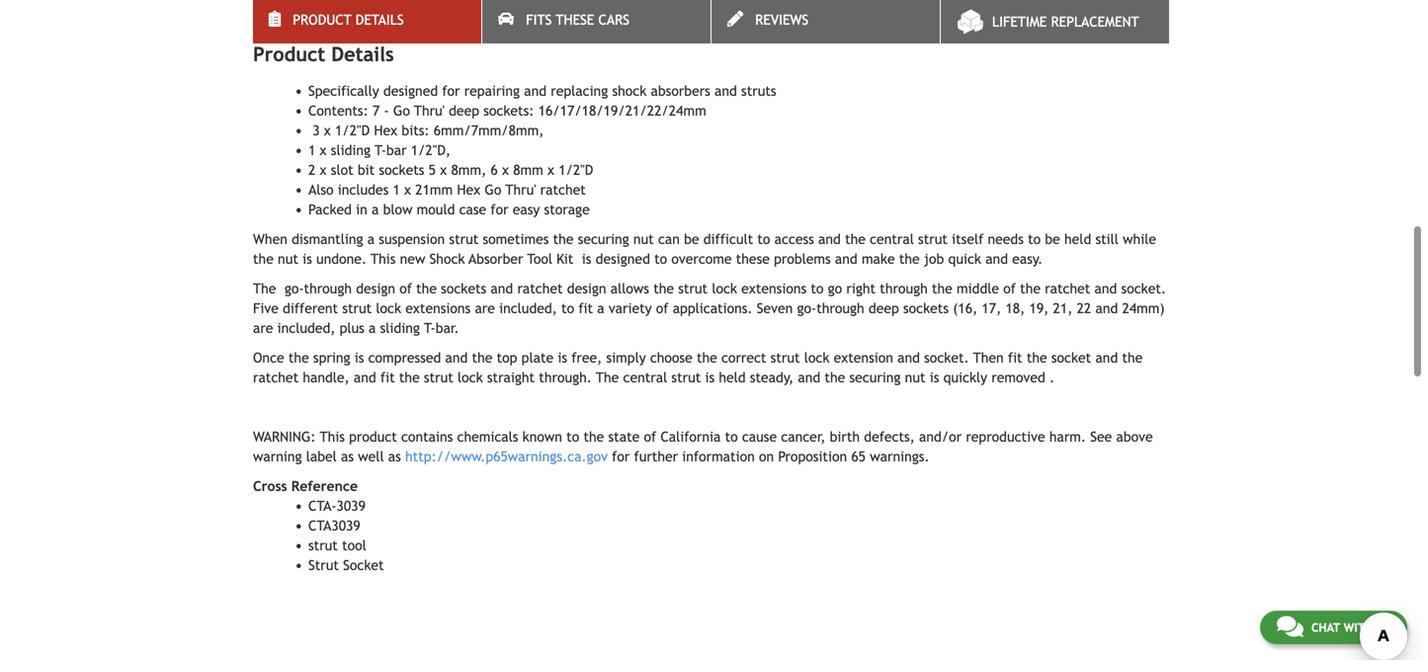 Task type: locate. For each thing, give the bounding box(es) containing it.
0 vertical spatial thru'
[[414, 103, 445, 119]]

warnings.
[[870, 449, 930, 465]]

0 horizontal spatial the
[[253, 281, 276, 297]]

comments image
[[1277, 615, 1304, 639]]

the right allows
[[654, 281, 674, 297]]

2 horizontal spatial for
[[612, 449, 630, 465]]

x right 5
[[440, 162, 447, 178]]

hex down -
[[374, 123, 398, 139]]

2 horizontal spatial ratchet
[[1045, 281, 1091, 297]]

lifetime replacement link
[[941, 0, 1170, 44]]

0 horizontal spatial as
[[341, 449, 354, 465]]

ratchet up 21,
[[1045, 281, 1091, 297]]

the up five
[[253, 281, 276, 297]]

replacing
[[551, 83, 608, 99]]

1 horizontal spatial for
[[491, 202, 509, 218]]

2 vertical spatial ratchet
[[253, 370, 299, 386]]

0 vertical spatial product
[[293, 12, 352, 28]]

deep down right in the top of the page
[[869, 301, 900, 317]]

proposition
[[778, 449, 847, 465]]

0 vertical spatial hex
[[374, 123, 398, 139]]

the left 'job'
[[900, 251, 920, 267]]

0 vertical spatial included,
[[499, 301, 557, 317]]

0 horizontal spatial hex
[[374, 123, 398, 139]]

0 horizontal spatial fit
[[381, 370, 395, 386]]

for down "state"
[[612, 449, 630, 465]]

securing inside once the spring is compressed and the top plate is free, simply choose the correct strut lock extension and socket. then fit the socket and the ratchet handle, and fit the strut lock straight through. the central strut is held steady, and the securing nut is quickly removed .
[[850, 370, 901, 386]]

extensions
[[742, 281, 807, 297], [406, 301, 471, 317]]

7
[[373, 103, 380, 119]]

the left "state"
[[584, 429, 604, 445]]

go
[[828, 281, 843, 297]]

as
[[341, 449, 354, 465], [388, 449, 401, 465]]

1 vertical spatial held
[[719, 370, 746, 386]]

fit down "compressed"
[[381, 370, 395, 386]]

2 vertical spatial sockets
[[904, 301, 949, 317]]

0 vertical spatial details
[[356, 12, 404, 28]]

0 horizontal spatial sockets
[[379, 162, 425, 178]]

ratchet
[[541, 182, 586, 198], [1045, 281, 1091, 297], [253, 370, 299, 386]]

compressed
[[368, 350, 441, 366]]

mould
[[417, 202, 455, 218]]

fit
[[579, 301, 593, 317], [1008, 350, 1023, 366], [381, 370, 395, 386]]

a left variety
[[597, 301, 605, 317]]

16/17/18/19/21/22/24mm
[[538, 103, 707, 119]]

socket.
[[1122, 281, 1167, 297], [925, 350, 970, 366]]

sliding up "compressed"
[[380, 321, 420, 336]]

1 vertical spatial 1
[[393, 182, 400, 198]]

0 horizontal spatial thru'
[[414, 103, 445, 119]]

2 horizontal spatial sockets
[[904, 301, 949, 317]]

24mm)
[[1123, 301, 1165, 317]]

securing inside when dismantling a suspension strut sometimes the securing nut can be difficult to access and the central strut itself needs to be held still while the nut is undone. this new shock absorber tool kit  is designed to overcome these problems and make the job quick and easy.
[[578, 232, 630, 247]]

ratchet design
[[518, 281, 607, 297]]

a right in
[[372, 202, 379, 218]]

california
[[661, 429, 721, 445]]

and/or
[[920, 429, 962, 445]]

chat with us
[[1312, 621, 1391, 635]]

go-
[[797, 301, 817, 317]]

1 horizontal spatial 1
[[393, 182, 400, 198]]

1 vertical spatial ratchet
[[1045, 281, 1091, 297]]

2 vertical spatial for
[[612, 449, 630, 465]]

product
[[349, 429, 397, 445]]

1 vertical spatial sockets
[[441, 281, 487, 297]]

2 vertical spatial nut
[[905, 370, 926, 386]]

while
[[1123, 232, 1157, 247]]

cancer,
[[781, 429, 826, 445]]

strut down choose
[[672, 370, 701, 386]]

is inside when dismantling a suspension strut sometimes the securing nut can be difficult to access and the central strut itself needs to be held still while the nut is undone. this new shock absorber tool kit  is designed to overcome these problems and make the job quick and easy.
[[303, 251, 312, 267]]

2 vertical spatial fit
[[381, 370, 395, 386]]

1 vertical spatial nut
[[278, 251, 299, 267]]

designed up -
[[384, 83, 438, 99]]

the inside the  go-through design of the sockets and ratchet design allows the strut lock extensions to go right through the middle of the ratchet and socket. five different strut lock extensions are included, to fit a variety of applications. seven go-through deep sockets (16, 17, 18, 19, 21, 22 and 24mm) are included, plus a sliding t-bar.
[[253, 281, 276, 297]]

0 horizontal spatial ratchet
[[253, 370, 299, 386]]

overcome
[[672, 251, 732, 267]]

to right known
[[567, 429, 580, 445]]

struts
[[742, 83, 777, 99]]

socket. inside once the spring is compressed and the top plate is free, simply choose the correct strut lock extension and socket. then fit the socket and the ratchet handle, and fit the strut lock straight through. the central strut is held steady, and the securing nut is quickly removed .
[[925, 350, 970, 366]]

and right steady,
[[798, 370, 821, 386]]

0 horizontal spatial this
[[320, 429, 345, 445]]

reviews
[[756, 12, 809, 28]]

securing down extension
[[850, 370, 901, 386]]

x right 8mm
[[548, 162, 555, 178]]

5
[[429, 162, 436, 178]]

the up kit
[[553, 232, 574, 247]]

1 vertical spatial hex
[[457, 182, 481, 198]]

be up "overcome"
[[684, 232, 700, 247]]

thru' up bits:
[[414, 103, 445, 119]]

plate
[[522, 350, 554, 366]]

chemicals
[[457, 429, 519, 445]]

warning
[[253, 449, 302, 465]]

x down 3
[[320, 143, 327, 158]]

strut down "compressed"
[[424, 370, 454, 386]]

1 horizontal spatial this
[[371, 251, 396, 267]]

t- inside 'specifically designed for repairing and replacing shock absorbers and struts contents: 7 - go thru' deep sockets: 16/17/18/19/21/22/24mm 3 x 1/2"d hex bits: 6mm/7mm/8mm, 1 x sliding t-bar 1/2"d, 2 x slot bit sockets 5 x 8mm, 6 x 8mm x 1/2"d also includes 1 x 21mm hex go thru' ratchet packed in a blow mould case for easy storage'
[[375, 143, 387, 158]]

0 horizontal spatial included,
[[277, 321, 336, 336]]

1 vertical spatial sliding
[[380, 321, 420, 336]]

a
[[372, 202, 379, 218], [368, 232, 375, 247], [597, 301, 605, 317], [369, 321, 376, 336]]

1 horizontal spatial t-
[[424, 321, 436, 336]]

18,
[[1006, 301, 1026, 317]]

0 horizontal spatial 1
[[308, 143, 316, 158]]

0 vertical spatial held
[[1065, 232, 1092, 247]]

1 horizontal spatial hex
[[457, 182, 481, 198]]

lock down design
[[376, 301, 401, 317]]

the down simply
[[596, 370, 619, 386]]

0 vertical spatial securing
[[578, 232, 630, 247]]

t- inside the  go-through design of the sockets and ratchet design allows the strut lock extensions to go right through the middle of the ratchet and socket. five different strut lock extensions are included, to fit a variety of applications. seven go-through deep sockets (16, 17, 18, 19, 21, 22 and 24mm) are included, plus a sliding t-bar.
[[424, 321, 436, 336]]

central inside once the spring is compressed and the top plate is free, simply choose the correct strut lock extension and socket. then fit the socket and the ratchet handle, and fit the strut lock straight through. the central strut is held steady, and the securing nut is quickly removed .
[[623, 370, 668, 386]]

fits these cars link
[[483, 0, 711, 44]]

the inside once the spring is compressed and the top plate is free, simply choose the correct strut lock extension and socket. then fit the socket and the ratchet handle, and fit the strut lock straight through. the central strut is held steady, and the securing nut is quickly removed .
[[596, 370, 619, 386]]

nut inside once the spring is compressed and the top plate is free, simply choose the correct strut lock extension and socket. then fit the socket and the ratchet handle, and fit the strut lock straight through. the central strut is held steady, and the securing nut is quickly removed .
[[905, 370, 926, 386]]

t- up "compressed"
[[424, 321, 436, 336]]

to up easy.
[[1028, 232, 1041, 247]]

0 horizontal spatial t-
[[375, 143, 387, 158]]

0 vertical spatial 1
[[308, 143, 316, 158]]

sliding up 'slot'
[[331, 143, 371, 158]]

difficult
[[704, 232, 754, 247]]

a down in
[[368, 232, 375, 247]]

securing down the storage
[[578, 232, 630, 247]]

the left top
[[472, 350, 493, 366]]

of right variety
[[656, 301, 669, 317]]

securing
[[578, 232, 630, 247], [850, 370, 901, 386]]

held
[[1065, 232, 1092, 247], [719, 370, 746, 386]]

extensions up bar. at left
[[406, 301, 471, 317]]

see
[[1091, 429, 1113, 445]]

0 vertical spatial deep
[[449, 103, 480, 119]]

1 vertical spatial details
[[331, 43, 394, 66]]

http://www.p65warnings.ca.gov link
[[405, 449, 608, 465]]

0 horizontal spatial designed
[[384, 83, 438, 99]]

1/2"d up the storage
[[559, 162, 594, 178]]

design
[[356, 281, 396, 297]]

through up different
[[304, 281, 352, 297]]

product
[[293, 12, 352, 28], [253, 43, 325, 66]]

1 vertical spatial for
[[491, 202, 509, 218]]

1 horizontal spatial sliding
[[380, 321, 420, 336]]

0 vertical spatial sliding
[[331, 143, 371, 158]]

for down go
[[491, 202, 509, 218]]

the up make
[[845, 232, 866, 247]]

ratchet inside once the spring is compressed and the top plate is free, simply choose the correct strut lock extension and socket. then fit the socket and the ratchet handle, and fit the strut lock straight through. the central strut is held steady, and the securing nut is quickly removed .
[[253, 370, 299, 386]]

2 as from the left
[[388, 449, 401, 465]]

shock
[[430, 251, 465, 267]]

21,
[[1054, 301, 1073, 317]]

spring
[[313, 350, 351, 366]]

0 vertical spatial for
[[442, 83, 460, 99]]

1 horizontal spatial socket.
[[1122, 281, 1167, 297]]

nut left can
[[634, 232, 654, 247]]

0 vertical spatial ratchet
[[541, 182, 586, 198]]

this inside "warning: this product contains chemicals known to the state of california to cause cancer, birth defects, and/or reproductive harm. see above warning label as well as"
[[320, 429, 345, 445]]

the down extension
[[825, 370, 846, 386]]

cause
[[742, 429, 777, 445]]

22
[[1077, 301, 1092, 317]]

1 horizontal spatial central
[[870, 232, 914, 247]]

17,
[[982, 301, 1002, 317]]

to down ratchet design
[[562, 301, 575, 317]]

sockets left (16,
[[904, 301, 949, 317]]

for left repairing
[[442, 83, 460, 99]]

2 horizontal spatial nut
[[905, 370, 926, 386]]

and right extension
[[898, 350, 920, 366]]

0 vertical spatial designed
[[384, 83, 438, 99]]

are down five
[[253, 321, 273, 336]]

1/2"d down contents:
[[335, 123, 370, 139]]

problems
[[774, 251, 831, 267]]

included, down ratchet design
[[499, 301, 557, 317]]

1 up 2
[[308, 143, 316, 158]]

-
[[384, 103, 389, 119]]

strut up the strut
[[308, 538, 338, 554]]

1 vertical spatial extensions
[[406, 301, 471, 317]]

harm.
[[1050, 429, 1087, 445]]

for
[[442, 83, 460, 99], [491, 202, 509, 218], [612, 449, 630, 465]]

0 horizontal spatial securing
[[578, 232, 630, 247]]

0 horizontal spatial held
[[719, 370, 746, 386]]

to
[[758, 232, 771, 247], [1028, 232, 1041, 247], [655, 251, 668, 267], [811, 281, 824, 297], [562, 301, 575, 317], [567, 429, 580, 445], [725, 429, 738, 445]]

1 as from the left
[[341, 449, 354, 465]]

thru'
[[414, 103, 445, 119], [506, 182, 536, 198]]

x right 2
[[320, 162, 327, 178]]

lifetime
[[993, 14, 1047, 30]]

new
[[400, 251, 426, 267]]

1 horizontal spatial fit
[[579, 301, 593, 317]]

designed up allows
[[596, 251, 650, 267]]

1 vertical spatial socket.
[[925, 350, 970, 366]]

and down the needs
[[986, 251, 1009, 267]]

these
[[556, 12, 595, 28]]

easy.
[[1013, 251, 1043, 267]]

t-
[[375, 143, 387, 158], [424, 321, 436, 336]]

0 vertical spatial extensions
[[742, 281, 807, 297]]

correct
[[722, 350, 767, 366]]

the down 'job'
[[932, 281, 953, 297]]

quick
[[949, 251, 982, 267]]

0 vertical spatial are
[[475, 301, 495, 317]]

0 vertical spatial t-
[[375, 143, 387, 158]]

0 vertical spatial nut
[[634, 232, 654, 247]]

strut up plus
[[342, 301, 372, 317]]

ratchet up the storage
[[541, 182, 586, 198]]

0 vertical spatial this
[[371, 251, 396, 267]]

0 horizontal spatial be
[[684, 232, 700, 247]]

and down bar. at left
[[445, 350, 468, 366]]

extension
[[834, 350, 894, 366]]

as right 'well'
[[388, 449, 401, 465]]

central
[[870, 232, 914, 247], [623, 370, 668, 386]]

deep up 6mm/7mm/8mm,
[[449, 103, 480, 119]]

1 vertical spatial included,
[[277, 321, 336, 336]]

1 vertical spatial 1/2"d
[[559, 162, 594, 178]]

of inside "warning: this product contains chemicals known to the state of california to cause cancer, birth defects, and/or reproductive harm. see above warning label as well as"
[[644, 429, 657, 445]]

nut down when
[[278, 251, 299, 267]]

1 horizontal spatial be
[[1045, 232, 1061, 247]]

(16,
[[953, 301, 978, 317]]

held down correct
[[719, 370, 746, 386]]

is up through.
[[558, 350, 568, 366]]

this left 'new'
[[371, 251, 396, 267]]

through down go
[[817, 301, 865, 317]]

1 vertical spatial securing
[[850, 370, 901, 386]]

1 horizontal spatial held
[[1065, 232, 1092, 247]]

nut left quickly
[[905, 370, 926, 386]]

1 horizontal spatial securing
[[850, 370, 901, 386]]

1 vertical spatial central
[[623, 370, 668, 386]]

repairing
[[464, 83, 520, 99]]

included,
[[499, 301, 557, 317], [277, 321, 336, 336]]

through down make
[[880, 281, 928, 297]]

sockets down the bar
[[379, 162, 425, 178]]

1 horizontal spatial ratchet
[[541, 182, 586, 198]]

1 vertical spatial fit
[[1008, 350, 1023, 366]]

of up further
[[644, 429, 657, 445]]

socket. up '24mm)'
[[1122, 281, 1167, 297]]

1 vertical spatial this
[[320, 429, 345, 445]]

sliding inside 'specifically designed for repairing and replacing shock absorbers and struts contents: 7 - go thru' deep sockets: 16/17/18/19/21/22/24mm 3 x 1/2"d hex bits: 6mm/7mm/8mm, 1 x sliding t-bar 1/2"d, 2 x slot bit sockets 5 x 8mm, 6 x 8mm x 1/2"d also includes 1 x 21mm hex go thru' ratchet packed in a blow mould case for easy storage'
[[331, 143, 371, 158]]

sometimes
[[483, 232, 549, 247]]

1 horizontal spatial designed
[[596, 251, 650, 267]]

included, down different
[[277, 321, 336, 336]]

0 vertical spatial product details
[[293, 12, 404, 28]]

this up label
[[320, 429, 345, 445]]

be right the needs
[[1045, 232, 1061, 247]]

1 vertical spatial the
[[596, 370, 619, 386]]

0 horizontal spatial deep
[[449, 103, 480, 119]]

removed
[[992, 370, 1046, 386]]

1 horizontal spatial 1/2"d
[[559, 162, 594, 178]]

0 horizontal spatial are
[[253, 321, 273, 336]]

fit down ratchet design
[[579, 301, 593, 317]]

0 horizontal spatial socket.
[[925, 350, 970, 366]]

and down still
[[1095, 281, 1118, 297]]

2
[[308, 162, 316, 178]]

hex down 8mm,
[[457, 182, 481, 198]]

the
[[253, 281, 276, 297], [596, 370, 619, 386]]

extensions up seven
[[742, 281, 807, 297]]

1 horizontal spatial the
[[596, 370, 619, 386]]

deep
[[449, 103, 480, 119], [869, 301, 900, 317]]

lock
[[712, 281, 738, 297], [376, 301, 401, 317], [805, 350, 830, 366], [458, 370, 483, 386]]

0 vertical spatial sockets
[[379, 162, 425, 178]]

1 horizontal spatial as
[[388, 449, 401, 465]]

1 vertical spatial are
[[253, 321, 273, 336]]

handle,
[[303, 370, 350, 386]]

strut
[[308, 558, 339, 574]]

product details inside 'link'
[[293, 12, 404, 28]]

1 horizontal spatial nut
[[634, 232, 654, 247]]

2 horizontal spatial through
[[880, 281, 928, 297]]

held left still
[[1065, 232, 1092, 247]]

1 vertical spatial deep
[[869, 301, 900, 317]]

x right 6
[[502, 162, 509, 178]]

1 horizontal spatial extensions
[[742, 281, 807, 297]]

are down absorber on the top left of the page
[[475, 301, 495, 317]]

1 vertical spatial t-
[[424, 321, 436, 336]]

this inside when dismantling a suspension strut sometimes the securing nut can be difficult to access and the central strut itself needs to be held still while the nut is undone. this new shock absorber tool kit  is designed to overcome these problems and make the job quick and easy.
[[371, 251, 396, 267]]

0 horizontal spatial central
[[623, 370, 668, 386]]

lifetime replacement
[[993, 14, 1140, 30]]



Task type: vqa. For each thing, say whether or not it's contained in the screenshot.
the middle NUT
yes



Task type: describe. For each thing, give the bounding box(es) containing it.
once the spring is compressed and the top plate is free, simply choose the correct strut lock extension and socket. then fit the socket and the ratchet handle, and fit the strut lock straight through. the central strut is held steady, and the securing nut is quickly removed .
[[253, 350, 1143, 386]]

the down '24mm)'
[[1123, 350, 1143, 366]]

when dismantling a suspension strut sometimes the securing nut can be difficult to access and the central strut itself needs to be held still while the nut is undone. this new shock absorber tool kit  is designed to overcome these problems and make the job quick and easy.
[[253, 232, 1157, 267]]

a inside when dismantling a suspension strut sometimes the securing nut can be difficult to access and the central strut itself needs to be held still while the nut is undone. this new shock absorber tool kit  is designed to overcome these problems and make the job quick and easy.
[[368, 232, 375, 247]]

cars
[[599, 12, 630, 28]]

quickly
[[944, 370, 988, 386]]

strut inside cross reference cta-3039 cta3039 strut tool strut socket
[[308, 538, 338, 554]]

designed inside 'specifically designed for repairing and replacing shock absorbers and struts contents: 7 - go thru' deep sockets: 16/17/18/19/21/22/24mm 3 x 1/2"d hex bits: 6mm/7mm/8mm, 1 x sliding t-bar 1/2"d, 2 x slot bit sockets 5 x 8mm, 6 x 8mm x 1/2"d also includes 1 x 21mm hex go thru' ratchet packed in a blow mould case for easy storage'
[[384, 83, 438, 99]]

dismantling
[[292, 232, 363, 247]]

deep inside the  go-through design of the sockets and ratchet design allows the strut lock extensions to go right through the middle of the ratchet and socket. five different strut lock extensions are included, to fit a variety of applications. seven go-through deep sockets (16, 17, 18, 19, 21, 22 and 24mm) are included, plus a sliding t-bar.
[[869, 301, 900, 317]]

2 be from the left
[[1045, 232, 1061, 247]]

strut up steady,
[[771, 350, 800, 366]]

and right 22 on the top of page
[[1096, 301, 1119, 317]]

the right the once
[[289, 350, 309, 366]]

then
[[974, 350, 1004, 366]]

details inside 'link'
[[356, 12, 404, 28]]

strut up 'job'
[[919, 232, 948, 247]]

cta3039
[[308, 518, 361, 534]]

of up 18,
[[1004, 281, 1016, 297]]

product inside 'link'
[[293, 12, 352, 28]]

allows
[[611, 281, 650, 297]]

1 vertical spatial product
[[253, 43, 325, 66]]

and left struts
[[715, 83, 737, 99]]

the inside "warning: this product contains chemicals known to the state of california to cause cancer, birth defects, and/or reproductive harm. see above warning label as well as"
[[584, 429, 604, 445]]

sliding inside the  go-through design of the sockets and ratchet design allows the strut lock extensions to go right through the middle of the ratchet and socket. five different strut lock extensions are included, to fit a variety of applications. seven go-through deep sockets (16, 17, 18, 19, 21, 22 and 24mm) are included, plus a sliding t-bar.
[[380, 321, 420, 336]]

and up problems
[[819, 232, 841, 247]]

label
[[306, 449, 337, 465]]

suspension
[[379, 232, 445, 247]]

6mm/7mm/8mm,
[[434, 123, 544, 139]]

different
[[283, 301, 338, 317]]

easy
[[513, 202, 540, 218]]

above
[[1117, 429, 1154, 445]]

0 horizontal spatial nut
[[278, 251, 299, 267]]

replacement
[[1052, 14, 1140, 30]]

1 horizontal spatial through
[[817, 301, 865, 317]]

the up 19,
[[1021, 281, 1041, 297]]

us
[[1377, 621, 1391, 635]]

of right design
[[400, 281, 412, 297]]

designed inside when dismantling a suspension strut sometimes the securing nut can be difficult to access and the central strut itself needs to be held still while the nut is undone. this new shock absorber tool kit  is designed to overcome these problems and make the job quick and easy.
[[596, 251, 650, 267]]

lock left extension
[[805, 350, 830, 366]]

seven
[[757, 301, 793, 317]]

product details link
[[253, 0, 482, 44]]

case
[[459, 202, 487, 218]]

21mm
[[416, 182, 453, 198]]

and up sockets:
[[524, 83, 547, 99]]

reproductive
[[966, 429, 1046, 445]]

includes
[[338, 182, 389, 198]]

bar
[[387, 143, 407, 158]]

a right plus
[[369, 321, 376, 336]]

through.
[[539, 370, 592, 386]]

bit
[[358, 162, 375, 178]]

2 horizontal spatial fit
[[1008, 350, 1023, 366]]

0 horizontal spatial through
[[304, 281, 352, 297]]

is left quickly
[[930, 370, 940, 386]]

socket. inside the  go-through design of the sockets and ratchet design allows the strut lock extensions to go right through the middle of the ratchet and socket. five different strut lock extensions are included, to fit a variety of applications. seven go-through deep sockets (16, 17, 18, 19, 21, 22 and 24mm) are included, plus a sliding t-bar.
[[1122, 281, 1167, 297]]

make
[[862, 251, 895, 267]]

variety
[[609, 301, 652, 317]]

go
[[485, 182, 502, 198]]

further
[[634, 449, 678, 465]]

central inside when dismantling a suspension strut sometimes the securing nut can be difficult to access and the central strut itself needs to be held still while the nut is undone. this new shock absorber tool kit  is designed to overcome these problems and make the job quick and easy.
[[870, 232, 914, 247]]

1 horizontal spatial thru'
[[506, 182, 536, 198]]

x right 3
[[324, 123, 331, 139]]

1 vertical spatial product details
[[253, 43, 394, 66]]

strut up applications. on the top of page
[[679, 281, 708, 297]]

cross
[[253, 479, 287, 495]]

specifically designed for repairing and replacing shock absorbers and struts contents: 7 - go thru' deep sockets: 16/17/18/19/21/22/24mm 3 x 1/2"d hex bits: 6mm/7mm/8mm, 1 x sliding t-bar 1/2"d, 2 x slot bit sockets 5 x 8mm, 6 x 8mm x 1/2"d also includes 1 x 21mm hex go thru' ratchet packed in a blow mould case for easy storage
[[308, 83, 777, 218]]

1 horizontal spatial sockets
[[441, 281, 487, 297]]

with
[[1344, 621, 1374, 635]]

information
[[683, 449, 755, 465]]

undone.
[[316, 251, 367, 267]]

fits
[[526, 12, 552, 28]]

well
[[358, 449, 384, 465]]

deep inside 'specifically designed for repairing and replacing shock absorbers and struts contents: 7 - go thru' deep sockets: 16/17/18/19/21/22/24mm 3 x 1/2"d hex bits: 6mm/7mm/8mm, 1 x sliding t-bar 1/2"d, 2 x slot bit sockets 5 x 8mm, 6 x 8mm x 1/2"d also includes 1 x 21mm hex go thru' ratchet packed in a blow mould case for easy storage'
[[449, 103, 480, 119]]

top
[[497, 350, 518, 366]]

19,
[[1030, 301, 1049, 317]]

1 be from the left
[[684, 232, 700, 247]]

birth
[[830, 429, 860, 445]]

on
[[759, 449, 774, 465]]

8mm
[[513, 162, 544, 178]]

held inside once the spring is compressed and the top plate is free, simply choose the correct strut lock extension and socket. then fit the socket and the ratchet handle, and fit the strut lock straight through. the central strut is held steady, and the securing nut is quickly removed .
[[719, 370, 746, 386]]

to down can
[[655, 251, 668, 267]]

0 horizontal spatial for
[[442, 83, 460, 99]]

ratchet inside 'specifically designed for repairing and replacing shock absorbers and struts contents: 7 - go thru' deep sockets: 16/17/18/19/21/22/24mm 3 x 1/2"d hex bits: 6mm/7mm/8mm, 1 x sliding t-bar 1/2"d, 2 x slot bit sockets 5 x 8mm, 6 x 8mm x 1/2"d also includes 1 x 21mm hex go thru' ratchet packed in a blow mould case for easy storage'
[[541, 182, 586, 198]]

the up the removed
[[1027, 350, 1048, 366]]

cross reference cta-3039 cta3039 strut tool strut socket
[[253, 479, 384, 574]]

also
[[308, 182, 334, 198]]

free,
[[572, 350, 602, 366]]

and down absorber on the top left of the page
[[491, 281, 513, 297]]

to left go
[[811, 281, 824, 297]]

held inside when dismantling a suspension strut sometimes the securing nut can be difficult to access and the central strut itself needs to be held still while the nut is undone. this new shock absorber tool kit  is designed to overcome these problems and make the job quick and easy.
[[1065, 232, 1092, 247]]

the down 'new'
[[416, 281, 437, 297]]

fit inside the  go-through design of the sockets and ratchet design allows the strut lock extensions to go right through the middle of the ratchet and socket. five different strut lock extensions are included, to fit a variety of applications. seven go-through deep sockets (16, 17, 18, 19, 21, 22 and 24mm) are included, plus a sliding t-bar.
[[579, 301, 593, 317]]

0 vertical spatial 1/2"d
[[335, 123, 370, 139]]

sockets:
[[484, 103, 534, 119]]

storage
[[544, 202, 590, 218]]

lock left straight
[[458, 370, 483, 386]]

absorbers
[[651, 83, 711, 99]]

x up blow
[[404, 182, 411, 198]]

is left steady,
[[705, 370, 715, 386]]

65
[[852, 449, 866, 465]]

and up go
[[835, 251, 858, 267]]

is right spring
[[355, 350, 364, 366]]

can
[[658, 232, 680, 247]]

ratchet inside the  go-through design of the sockets and ratchet design allows the strut lock extensions to go right through the middle of the ratchet and socket. five different strut lock extensions are included, to fit a variety of applications. seven go-through deep sockets (16, 17, 18, 19, 21, 22 and 24mm) are included, plus a sliding t-bar.
[[1045, 281, 1091, 297]]

lock up applications. on the top of page
[[712, 281, 738, 297]]

strut up shock
[[449, 232, 479, 247]]

6
[[491, 162, 498, 178]]

known
[[523, 429, 563, 445]]

plus
[[340, 321, 365, 336]]

to up the these
[[758, 232, 771, 247]]

http://www.p65warnings.ca.gov
[[405, 449, 608, 465]]

8mm,
[[451, 162, 487, 178]]

0 horizontal spatial extensions
[[406, 301, 471, 317]]

defects,
[[864, 429, 915, 445]]

reviews link
[[712, 0, 940, 44]]

1 horizontal spatial included,
[[499, 301, 557, 317]]

contents:
[[308, 103, 369, 119]]

choose
[[650, 350, 693, 366]]

warning:
[[253, 429, 316, 445]]

the right choose
[[697, 350, 718, 366]]

the down when
[[253, 251, 274, 267]]

kit
[[557, 251, 574, 267]]

a inside 'specifically designed for repairing and replacing shock absorbers and struts contents: 7 - go thru' deep sockets: 16/17/18/19/21/22/24mm 3 x 1/2"d hex bits: 6mm/7mm/8mm, 1 x sliding t-bar 1/2"d, 2 x slot bit sockets 5 x 8mm, 6 x 8mm x 1/2"d also includes 1 x 21mm hex go thru' ratchet packed in a blow mould case for easy storage'
[[372, 202, 379, 218]]

contains
[[401, 429, 453, 445]]

needs
[[988, 232, 1024, 247]]

and right the handle,
[[354, 370, 376, 386]]

chat with us link
[[1261, 611, 1408, 645]]

the down "compressed"
[[399, 370, 420, 386]]

packed
[[308, 202, 352, 218]]

cta-
[[308, 499, 337, 514]]

steady,
[[750, 370, 794, 386]]

and right socket
[[1096, 350, 1119, 366]]

to up information
[[725, 429, 738, 445]]

slot
[[331, 162, 354, 178]]

right
[[847, 281, 876, 297]]

tool
[[528, 251, 553, 267]]

these
[[736, 251, 770, 267]]

in
[[356, 202, 368, 218]]

absorber
[[469, 251, 524, 267]]

sockets inside 'specifically designed for repairing and replacing shock absorbers and struts contents: 7 - go thru' deep sockets: 16/17/18/19/21/22/24mm 3 x 1/2"d hex bits: 6mm/7mm/8mm, 1 x sliding t-bar 1/2"d, 2 x slot bit sockets 5 x 8mm, 6 x 8mm x 1/2"d also includes 1 x 21mm hex go thru' ratchet packed in a blow mould case for easy storage'
[[379, 162, 425, 178]]

reference
[[291, 479, 358, 495]]

simply
[[607, 350, 646, 366]]

still
[[1096, 232, 1119, 247]]

1 horizontal spatial are
[[475, 301, 495, 317]]

http://www.p65warnings.ca.gov for further information on proposition 65 warnings.
[[405, 449, 930, 465]]



